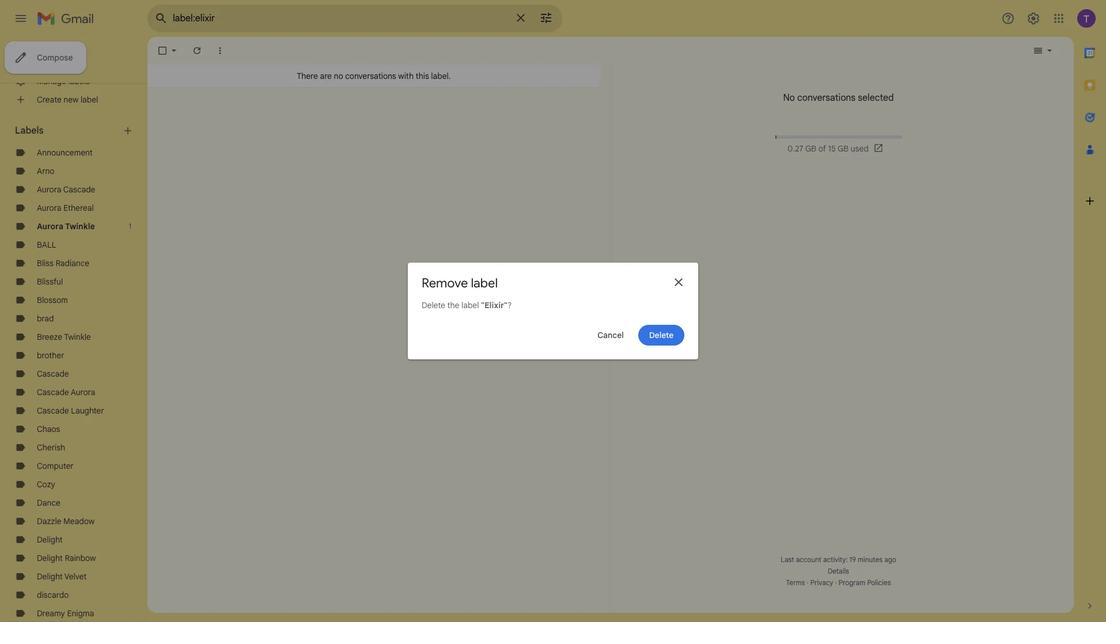 Task type: vqa. For each thing, say whether or not it's contained in the screenshot.
3rd (no subject) "link" from the top
no



Task type: describe. For each thing, give the bounding box(es) containing it.
aurora ethereal link
[[37, 203, 94, 213]]

blossom link
[[37, 295, 68, 305]]

2 gb from the left
[[838, 143, 849, 154]]

rainbow
[[65, 553, 96, 564]]

cozy link
[[37, 479, 55, 490]]

dance
[[37, 498, 60, 508]]

velvet
[[64, 572, 87, 582]]

privacy link
[[811, 579, 834, 587]]

twinkle for aurora twinkle
[[65, 221, 95, 232]]

delight link
[[37, 535, 63, 545]]

enigma
[[67, 608, 94, 619]]

program policies link
[[839, 579, 891, 587]]

cozy
[[37, 479, 55, 490]]

cascade aurora
[[37, 387, 95, 398]]

labels
[[15, 125, 44, 137]]

label for new
[[81, 95, 98, 105]]

dreamy
[[37, 608, 65, 619]]

refresh image
[[191, 45, 203, 56]]

no conversations selected main content
[[148, 37, 1074, 613]]

are
[[320, 71, 332, 81]]

delete the label " elixir " ?
[[422, 300, 512, 311]]

gmail image
[[37, 7, 100, 30]]

blissful
[[37, 277, 63, 287]]

search mail image
[[151, 8, 172, 29]]

compose button
[[5, 41, 87, 74]]

cherish
[[37, 443, 65, 453]]

bliss
[[37, 258, 54, 269]]

announcement link
[[37, 148, 93, 158]]

radiance
[[56, 258, 89, 269]]

delete for delete the label " elixir " ?
[[422, 300, 445, 311]]

ago
[[885, 555, 896, 564]]

compose
[[37, 52, 73, 63]]

follow link to manage storage image
[[874, 143, 885, 154]]

delight for delight velvet
[[37, 572, 63, 582]]

aurora for aurora cascade
[[37, 184, 61, 195]]

1 gb from the left
[[806, 143, 817, 154]]

cancel button
[[588, 325, 634, 346]]

discardo link
[[37, 590, 69, 600]]

1 vertical spatial label
[[471, 275, 498, 291]]

policies
[[867, 579, 891, 587]]

computer link
[[37, 461, 74, 471]]

elixir
[[485, 300, 504, 311]]

delight velvet
[[37, 572, 87, 582]]

selected
[[858, 92, 894, 104]]

no conversations selected
[[783, 92, 894, 104]]

cascade aurora link
[[37, 387, 95, 398]]

cascade for cascade laughter
[[37, 406, 69, 416]]

privacy
[[811, 579, 834, 587]]

delight rainbow link
[[37, 553, 96, 564]]

dazzle meadow link
[[37, 516, 95, 527]]

details
[[828, 567, 849, 576]]

dazzle meadow
[[37, 516, 95, 527]]

delete for delete
[[649, 330, 674, 340]]

ethereal
[[63, 203, 94, 213]]

activity:
[[823, 555, 848, 564]]

aurora twinkle
[[37, 221, 95, 232]]

aurora cascade link
[[37, 184, 95, 195]]

19
[[850, 555, 856, 564]]

clear search image
[[509, 6, 532, 29]]

delight rainbow
[[37, 553, 96, 564]]

bliss radiance link
[[37, 258, 89, 269]]

computer
[[37, 461, 74, 471]]

ball link
[[37, 240, 56, 250]]

new
[[64, 95, 79, 105]]

the
[[447, 300, 460, 311]]

brad link
[[37, 313, 54, 324]]

manage labels link
[[37, 76, 90, 86]]

cherish link
[[37, 443, 65, 453]]

create
[[37, 95, 62, 105]]

labels
[[68, 76, 90, 86]]

create new label
[[37, 95, 98, 105]]

cascade for cascade "link"
[[37, 369, 69, 379]]

advanced search options image
[[535, 6, 558, 29]]

terms
[[786, 579, 805, 587]]

there
[[297, 71, 318, 81]]

announcement
[[37, 148, 93, 158]]

aurora ethereal
[[37, 203, 94, 213]]



Task type: locate. For each thing, give the bounding box(es) containing it.
aurora up aurora twinkle link
[[37, 203, 61, 213]]

cascade for cascade aurora
[[37, 387, 69, 398]]

account
[[796, 555, 822, 564]]

cascade link
[[37, 369, 69, 379]]

0 horizontal spatial delete
[[422, 300, 445, 311]]

2 vertical spatial label
[[462, 300, 479, 311]]

gb left of
[[806, 143, 817, 154]]

delight down the delight link
[[37, 553, 63, 564]]

labels heading
[[15, 125, 122, 137]]

there are no conversations with this label.
[[297, 71, 451, 81]]

twinkle right "breeze"
[[64, 332, 91, 342]]

1 horizontal spatial conversations
[[798, 92, 856, 104]]

0 horizontal spatial gb
[[806, 143, 817, 154]]

delight velvet link
[[37, 572, 87, 582]]

· down details at the bottom right of page
[[835, 579, 837, 587]]

1 horizontal spatial ·
[[835, 579, 837, 587]]

None search field
[[148, 5, 562, 32]]

15
[[828, 143, 836, 154]]

breeze twinkle
[[37, 332, 91, 342]]

arno
[[37, 166, 54, 176]]

· right terms
[[807, 579, 809, 587]]

meadow
[[63, 516, 95, 527]]

twinkle for breeze twinkle
[[64, 332, 91, 342]]

aurora cascade
[[37, 184, 95, 195]]

dreamy enigma
[[37, 608, 94, 619]]

1 horizontal spatial delete
[[649, 330, 674, 340]]

bliss radiance
[[37, 258, 89, 269]]

delight up discardo
[[37, 572, 63, 582]]

aurora down arno link
[[37, 184, 61, 195]]

chaos
[[37, 424, 60, 434]]

1 horizontal spatial "
[[504, 300, 508, 311]]

label.
[[431, 71, 451, 81]]

delete button
[[638, 325, 685, 346]]

manage labels
[[37, 76, 90, 86]]

conversations
[[345, 71, 396, 81], [798, 92, 856, 104]]

breeze twinkle link
[[37, 332, 91, 342]]

label for the
[[462, 300, 479, 311]]

brother
[[37, 350, 64, 361]]

no
[[783, 92, 795, 104]]

delight for delight rainbow
[[37, 553, 63, 564]]

delete left the
[[422, 300, 445, 311]]

labels navigation
[[0, 0, 148, 622]]

remove label alert dialog
[[408, 263, 698, 360]]

create new label link
[[37, 95, 98, 105]]

1 " from the left
[[481, 300, 485, 311]]

laughter
[[71, 406, 104, 416]]

label right "new"
[[81, 95, 98, 105]]

2 delight from the top
[[37, 553, 63, 564]]

1 vertical spatial twinkle
[[64, 332, 91, 342]]

blissful link
[[37, 277, 63, 287]]

brother link
[[37, 350, 64, 361]]

gb right 15
[[838, 143, 849, 154]]

cascade down cascade "link"
[[37, 387, 69, 398]]

0 horizontal spatial ·
[[807, 579, 809, 587]]

delete
[[422, 300, 445, 311], [649, 330, 674, 340]]

0.27
[[788, 143, 804, 154]]

0 vertical spatial delete
[[422, 300, 445, 311]]

1
[[129, 222, 131, 230]]

label inside 'navigation'
[[81, 95, 98, 105]]

delete right cancel
[[649, 330, 674, 340]]

dreamy enigma link
[[37, 608, 94, 619]]

aurora for aurora twinkle
[[37, 221, 63, 232]]

dazzle
[[37, 516, 61, 527]]

label right the
[[462, 300, 479, 311]]

blossom
[[37, 295, 68, 305]]

delete inside button
[[649, 330, 674, 340]]

?
[[508, 300, 512, 311]]

aurora
[[37, 184, 61, 195], [37, 203, 61, 213], [37, 221, 63, 232], [71, 387, 95, 398]]

main menu image
[[14, 12, 28, 25]]

aurora for aurora ethereal
[[37, 203, 61, 213]]

1 vertical spatial conversations
[[798, 92, 856, 104]]

minutes
[[858, 555, 883, 564]]

label
[[81, 95, 98, 105], [471, 275, 498, 291], [462, 300, 479, 311]]

0 vertical spatial twinkle
[[65, 221, 95, 232]]

0 vertical spatial delight
[[37, 535, 63, 545]]

used
[[851, 143, 869, 154]]

dance link
[[37, 498, 60, 508]]

remove
[[422, 275, 468, 291]]

cascade up ethereal
[[63, 184, 95, 195]]

delight down dazzle
[[37, 535, 63, 545]]

terms link
[[786, 579, 805, 587]]

with
[[398, 71, 414, 81]]

arno link
[[37, 166, 54, 176]]

0 vertical spatial conversations
[[345, 71, 396, 81]]

3 delight from the top
[[37, 572, 63, 582]]

0.27 gb of 15 gb used
[[788, 143, 869, 154]]

details link
[[828, 567, 849, 576]]

toggle split pane mode image
[[1033, 45, 1044, 56]]

0 vertical spatial label
[[81, 95, 98, 105]]

0 horizontal spatial "
[[481, 300, 485, 311]]

settings image
[[1027, 12, 1041, 25]]

cascade laughter
[[37, 406, 104, 416]]

aurora up the laughter at left
[[71, 387, 95, 398]]

1 delight from the top
[[37, 535, 63, 545]]

last account activity: 19 minutes ago details terms · privacy · program policies
[[781, 555, 896, 587]]

cascade laughter link
[[37, 406, 104, 416]]

cascade up chaos
[[37, 406, 69, 416]]

program
[[839, 579, 866, 587]]

2 " from the left
[[504, 300, 508, 311]]

twinkle down ethereal
[[65, 221, 95, 232]]

·
[[807, 579, 809, 587], [835, 579, 837, 587]]

breeze
[[37, 332, 62, 342]]

cancel
[[598, 330, 624, 340]]

1 horizontal spatial gb
[[838, 143, 849, 154]]

remove label
[[422, 275, 498, 291]]

aurora up ball
[[37, 221, 63, 232]]

2 vertical spatial delight
[[37, 572, 63, 582]]

1 · from the left
[[807, 579, 809, 587]]

"
[[481, 300, 485, 311], [504, 300, 508, 311]]

manage
[[37, 76, 66, 86]]

delight
[[37, 535, 63, 545], [37, 553, 63, 564], [37, 572, 63, 582]]

remove label heading
[[422, 275, 498, 291]]

delight for the delight link
[[37, 535, 63, 545]]

no
[[334, 71, 343, 81]]

0 horizontal spatial conversations
[[345, 71, 396, 81]]

1 vertical spatial delete
[[649, 330, 674, 340]]

label up 'elixir'
[[471, 275, 498, 291]]

cascade down brother link
[[37, 369, 69, 379]]

tab list
[[1074, 37, 1106, 581]]

brad
[[37, 313, 54, 324]]

aurora twinkle link
[[37, 221, 95, 232]]

twinkle
[[65, 221, 95, 232], [64, 332, 91, 342]]

chaos link
[[37, 424, 60, 434]]

1 vertical spatial delight
[[37, 553, 63, 564]]

ball
[[37, 240, 56, 250]]

this
[[416, 71, 429, 81]]

2 · from the left
[[835, 579, 837, 587]]



